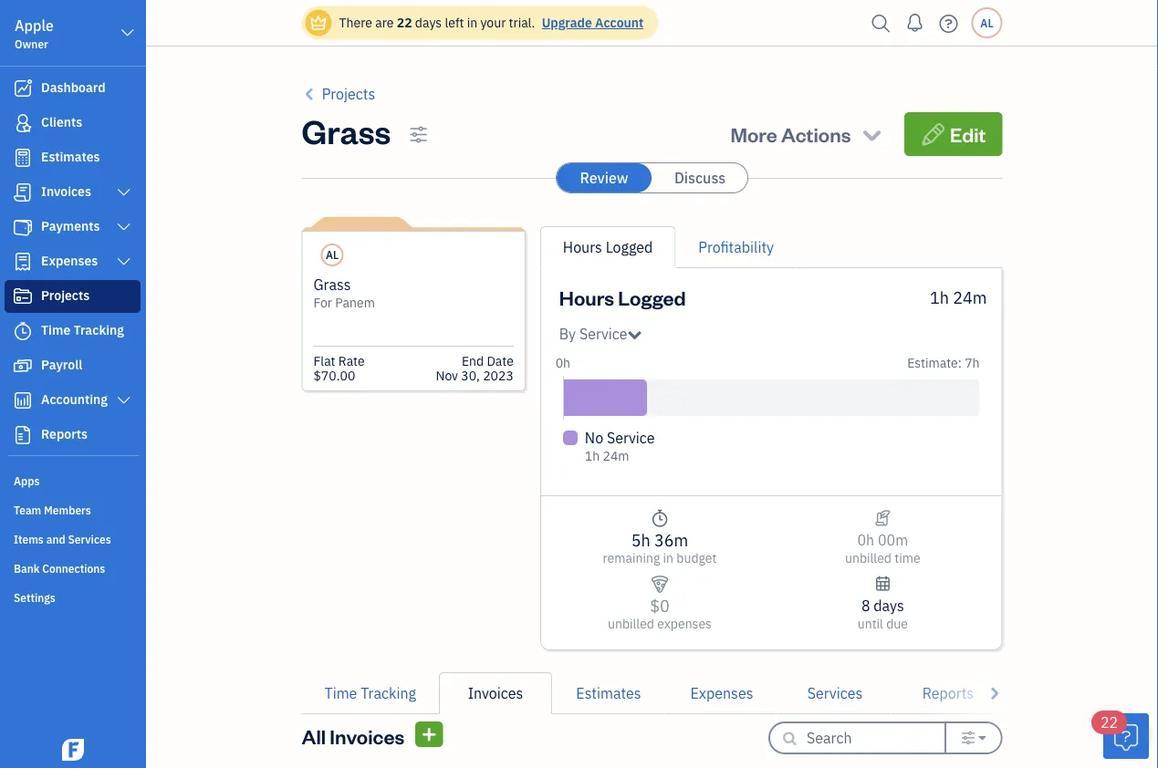 Task type: vqa. For each thing, say whether or not it's contained in the screenshot.
an
no



Task type: describe. For each thing, give the bounding box(es) containing it.
more actions
[[731, 121, 851, 147]]

upgrade
[[542, 14, 592, 31]]

1h 24m
[[930, 287, 987, 308]]

nov
[[436, 367, 458, 384]]

0h 00m unbilled time
[[845, 531, 921, 567]]

until
[[858, 616, 884, 633]]

al inside dropdown button
[[981, 16, 994, 30]]

settings image
[[961, 731, 976, 746]]

clients link
[[5, 107, 141, 140]]

items and services link
[[5, 525, 141, 552]]

1 vertical spatial time
[[325, 684, 357, 703]]

estimate:
[[908, 355, 962, 372]]

by
[[559, 325, 576, 344]]

are
[[375, 14, 394, 31]]

edit link
[[905, 112, 1003, 156]]

dashboard image
[[12, 79, 34, 98]]

end date nov 30, 2023
[[436, 353, 514, 384]]

1h inside no service 1h 24m
[[585, 448, 600, 465]]

accounting link
[[5, 384, 141, 417]]

calendar image
[[875, 573, 892, 595]]

account
[[595, 14, 644, 31]]

projects inside button
[[322, 84, 375, 104]]

by service
[[559, 325, 628, 344]]

edit
[[950, 121, 986, 147]]

for
[[314, 294, 332, 311]]

grass for grass
[[302, 109, 391, 152]]

reports inside 'main' element
[[41, 426, 88, 443]]

expense image
[[12, 253, 34, 271]]

grass for grass for panem
[[314, 275, 351, 294]]

hours logged button
[[563, 236, 653, 258]]

estimates link for the bottommost invoices link
[[552, 673, 666, 715]]

1 vertical spatial logged
[[618, 284, 686, 310]]

upgrade account link
[[538, 14, 644, 31]]

1 vertical spatial hours
[[559, 284, 614, 310]]

expenses inside 'main' element
[[41, 252, 98, 269]]

unbilled inside 0h 00m unbilled time
[[845, 550, 892, 567]]

expenses image
[[651, 573, 669, 595]]

al button
[[972, 7, 1003, 38]]

payroll link
[[5, 350, 141, 383]]

caretdown image
[[979, 731, 986, 746]]

remaining
[[603, 550, 660, 567]]

budget
[[677, 550, 717, 567]]

due
[[887, 616, 908, 633]]

settings for this project image
[[409, 123, 428, 145]]

date
[[487, 353, 514, 370]]

invoices image
[[875, 508, 892, 529]]

1 horizontal spatial time tracking link
[[302, 673, 439, 715]]

search image
[[867, 10, 896, 37]]

review link
[[557, 163, 652, 193]]

timetracking image
[[651, 508, 669, 529]]

freshbooks image
[[58, 739, 88, 761]]

0 vertical spatial days
[[415, 14, 442, 31]]

projects button
[[302, 83, 375, 105]]

payroll
[[41, 356, 82, 373]]

estimate: 7h
[[908, 355, 980, 372]]

go to help image
[[934, 10, 964, 37]]

flat rate $70.00
[[314, 353, 365, 384]]

2023
[[483, 367, 514, 384]]

bank connections
[[14, 561, 105, 576]]

team members link
[[5, 496, 141, 523]]

all invoices
[[302, 723, 405, 750]]

0 vertical spatial chevron large down image
[[119, 22, 136, 44]]

1 horizontal spatial reports link
[[892, 673, 1005, 715]]

$70.00
[[314, 367, 355, 384]]

1 vertical spatial invoices link
[[439, 673, 552, 715]]

0 vertical spatial invoices link
[[5, 176, 141, 209]]

1 horizontal spatial expenses link
[[666, 673, 779, 715]]

team
[[14, 503, 41, 518]]

days inside 8 days until due
[[874, 597, 904, 616]]

8 days until due
[[858, 597, 908, 633]]

0 horizontal spatial in
[[467, 14, 478, 31]]

items
[[14, 532, 44, 547]]

apple
[[15, 16, 54, 35]]

$0
[[650, 595, 670, 617]]

1 vertical spatial invoices
[[468, 684, 523, 703]]

$0 unbilled expenses
[[608, 595, 712, 633]]

rate
[[339, 353, 365, 370]]

your
[[481, 14, 506, 31]]

time inside 'main' element
[[41, 322, 71, 339]]

chevronleft image
[[302, 83, 319, 105]]

invoices inside 'main' element
[[41, 183, 91, 200]]

client image
[[12, 114, 34, 132]]

00m
[[878, 531, 908, 550]]

owner
[[15, 37, 48, 51]]

expenses
[[658, 616, 712, 633]]

discuss
[[675, 168, 726, 188]]

profitability
[[699, 238, 774, 257]]

discuss link
[[653, 163, 748, 193]]

chevron large down image for accounting
[[116, 393, 132, 408]]

0 vertical spatial hours logged
[[563, 238, 653, 257]]

1 horizontal spatial expenses
[[691, 684, 754, 703]]

apps link
[[5, 467, 141, 494]]

0h for 0h 00m unbilled time
[[858, 531, 875, 550]]

settings
[[14, 591, 56, 605]]

estimates inside 'main' element
[[41, 148, 100, 165]]

22 inside dropdown button
[[1101, 713, 1119, 733]]

connections
[[42, 561, 105, 576]]

flat
[[314, 353, 336, 370]]

more actions button
[[722, 112, 894, 156]]

accounting
[[41, 391, 108, 408]]

logged inside button
[[606, 238, 653, 257]]

add invoice image
[[421, 724, 438, 746]]

0 horizontal spatial reports link
[[5, 419, 141, 452]]

1 horizontal spatial reports
[[923, 684, 974, 703]]



Task type: locate. For each thing, give the bounding box(es) containing it.
end
[[462, 353, 484, 370]]

expenses link
[[5, 246, 141, 278], [666, 673, 779, 715]]

reports down accounting link
[[41, 426, 88, 443]]

unbilled
[[845, 550, 892, 567], [608, 616, 655, 633]]

service inside by service field
[[580, 325, 628, 344]]

1 vertical spatial 0h
[[858, 531, 875, 550]]

0 horizontal spatial 1h
[[585, 448, 600, 465]]

0 horizontal spatial estimates
[[41, 148, 100, 165]]

1 vertical spatial estimates
[[576, 684, 641, 703]]

hours logged up by service field
[[559, 284, 686, 310]]

hours inside hours logged button
[[563, 238, 602, 257]]

payments link
[[5, 211, 141, 244]]

0 vertical spatial service
[[580, 325, 628, 344]]

0 vertical spatial 24m
[[953, 287, 987, 308]]

in
[[467, 14, 478, 31], [663, 550, 674, 567]]

no service 1h 24m
[[585, 429, 655, 465]]

0 vertical spatial logged
[[606, 238, 653, 257]]

grass up the flat
[[314, 275, 351, 294]]

reports link down accounting link
[[5, 419, 141, 452]]

apps
[[14, 474, 40, 488]]

chevrondown image
[[860, 121, 885, 147]]

unbilled inside $0 unbilled expenses
[[608, 616, 655, 633]]

0h down by
[[556, 355, 571, 372]]

expenses down payments link
[[41, 252, 98, 269]]

expenses down expenses
[[691, 684, 754, 703]]

0 vertical spatial tracking
[[74, 322, 124, 339]]

1 horizontal spatial invoices
[[330, 723, 405, 750]]

al up grass for panem
[[326, 248, 339, 262]]

0 horizontal spatial estimates link
[[5, 142, 141, 174]]

trial.
[[509, 14, 535, 31]]

service
[[580, 325, 628, 344], [607, 429, 655, 448]]

report image
[[12, 426, 34, 445]]

service for no service 1h 24m
[[607, 429, 655, 448]]

service right by
[[580, 325, 628, 344]]

2 chevron large down image from the top
[[116, 393, 132, 408]]

services inside "link"
[[68, 532, 111, 547]]

1 vertical spatial projects
[[41, 287, 90, 304]]

time
[[41, 322, 71, 339], [325, 684, 357, 703]]

chevron large down image right accounting
[[116, 393, 132, 408]]

crown image
[[309, 13, 328, 32]]

0 vertical spatial invoices
[[41, 183, 91, 200]]

hours logged down review link
[[563, 238, 653, 257]]

dashboard
[[41, 79, 106, 96]]

0h for 0h
[[556, 355, 571, 372]]

1 horizontal spatial 0h
[[858, 531, 875, 550]]

0 vertical spatial hours
[[563, 238, 602, 257]]

1 vertical spatial chevron large down image
[[116, 393, 132, 408]]

1 vertical spatial chevron large down image
[[116, 185, 132, 200]]

0 vertical spatial expenses
[[41, 252, 98, 269]]

1 horizontal spatial estimates link
[[552, 673, 666, 715]]

chevron large down image
[[119, 22, 136, 44], [116, 185, 132, 200], [116, 255, 132, 269]]

chevron large down image
[[116, 220, 132, 235], [116, 393, 132, 408]]

chart image
[[12, 392, 34, 410]]

in right left
[[467, 14, 478, 31]]

5h 36m remaining in budget
[[603, 529, 717, 567]]

0h
[[556, 355, 571, 372], [858, 531, 875, 550]]

1 vertical spatial days
[[874, 597, 904, 616]]

1 vertical spatial time tracking
[[325, 684, 416, 703]]

services up bank connections link
[[68, 532, 111, 547]]

logged down review link
[[606, 238, 653, 257]]

tracking up all invoices at the bottom left
[[361, 684, 416, 703]]

notifications image
[[901, 5, 930, 41]]

payments
[[41, 218, 100, 235]]

grass for panem
[[314, 275, 375, 311]]

next image
[[986, 683, 1003, 705]]

chevron large down image right payments
[[116, 220, 132, 235]]

unbilled up calendar icon
[[845, 550, 892, 567]]

service right "no"
[[607, 429, 655, 448]]

0 horizontal spatial projects
[[41, 287, 90, 304]]

0h left 00m
[[858, 531, 875, 550]]

1 vertical spatial time tracking link
[[302, 673, 439, 715]]

time tracking inside 'main' element
[[41, 322, 124, 339]]

services up search text box
[[808, 684, 863, 703]]

0 vertical spatial services
[[68, 532, 111, 547]]

1 vertical spatial expenses
[[691, 684, 754, 703]]

in inside 5h 36m remaining in budget
[[663, 550, 674, 567]]

1 horizontal spatial tracking
[[361, 684, 416, 703]]

services link
[[779, 673, 892, 715]]

chevron large down image up dashboard link
[[119, 22, 136, 44]]

hours
[[563, 238, 602, 257], [559, 284, 614, 310]]

Hours Logged Group By field
[[559, 323, 642, 346]]

0 horizontal spatial reports
[[41, 426, 88, 443]]

projects
[[322, 84, 375, 104], [41, 287, 90, 304]]

5h
[[631, 529, 651, 551]]

project image
[[12, 288, 34, 306]]

2 vertical spatial chevron large down image
[[116, 255, 132, 269]]

projects right chevronleft icon
[[322, 84, 375, 104]]

review
[[580, 168, 629, 188]]

1 horizontal spatial 24m
[[953, 287, 987, 308]]

22
[[397, 14, 412, 31], [1101, 713, 1119, 733]]

clients
[[41, 114, 82, 131]]

time right timer image
[[41, 322, 71, 339]]

7h
[[965, 355, 980, 372]]

time tracking down projects link
[[41, 322, 124, 339]]

0 horizontal spatial days
[[415, 14, 442, 31]]

timer image
[[12, 322, 34, 341]]

members
[[44, 503, 91, 518]]

1 vertical spatial tracking
[[361, 684, 416, 703]]

0 vertical spatial estimates link
[[5, 142, 141, 174]]

grass down projects button
[[302, 109, 391, 152]]

8
[[862, 597, 870, 616]]

0 vertical spatial time
[[41, 322, 71, 339]]

1h
[[930, 287, 949, 308], [585, 448, 600, 465]]

estimate image
[[12, 149, 34, 167]]

1 vertical spatial service
[[607, 429, 655, 448]]

0 vertical spatial chevron large down image
[[116, 220, 132, 235]]

service inside no service 1h 24m
[[607, 429, 655, 448]]

projects inside 'main' element
[[41, 287, 90, 304]]

tracking down projects link
[[74, 322, 124, 339]]

0 vertical spatial estimates
[[41, 148, 100, 165]]

reports left next icon
[[923, 684, 974, 703]]

apple owner
[[15, 16, 54, 51]]

expenses
[[41, 252, 98, 269], [691, 684, 754, 703]]

0 vertical spatial unbilled
[[845, 550, 892, 567]]

0 horizontal spatial services
[[68, 532, 111, 547]]

0 vertical spatial projects
[[322, 84, 375, 104]]

1 vertical spatial unbilled
[[608, 616, 655, 633]]

0 vertical spatial grass
[[302, 109, 391, 152]]

chevron large down image for payments
[[116, 220, 132, 235]]

there
[[339, 14, 372, 31]]

1 vertical spatial grass
[[314, 275, 351, 294]]

grass inside grass for panem
[[314, 275, 351, 294]]

1 horizontal spatial al
[[981, 16, 994, 30]]

invoice image
[[12, 183, 34, 202]]

settings link
[[5, 583, 141, 611]]

invoices link
[[5, 176, 141, 209], [439, 673, 552, 715]]

days down calendar icon
[[874, 597, 904, 616]]

bank
[[14, 561, 40, 576]]

logged
[[606, 238, 653, 257], [618, 284, 686, 310]]

tracking inside 'main' element
[[74, 322, 124, 339]]

reports
[[41, 426, 88, 443], [923, 684, 974, 703]]

main element
[[0, 0, 192, 769]]

pencil image
[[921, 121, 946, 147]]

expenses link down payments link
[[5, 246, 141, 278]]

1 vertical spatial expenses link
[[666, 673, 779, 715]]

Search text field
[[807, 724, 916, 753]]

1 horizontal spatial projects
[[322, 84, 375, 104]]

1 vertical spatial al
[[326, 248, 339, 262]]

actions
[[781, 121, 851, 147]]

2 horizontal spatial invoices
[[468, 684, 523, 703]]

left
[[445, 14, 464, 31]]

1 chevron large down image from the top
[[116, 220, 132, 235]]

1 horizontal spatial in
[[663, 550, 674, 567]]

al right go to help icon
[[981, 16, 994, 30]]

payment image
[[12, 218, 34, 236]]

service for by service
[[580, 325, 628, 344]]

0 vertical spatial time tracking
[[41, 322, 124, 339]]

1 vertical spatial 24m
[[603, 448, 629, 465]]

more
[[731, 121, 778, 147]]

resource center badge image
[[1104, 714, 1149, 760]]

0 horizontal spatial unbilled
[[608, 616, 655, 633]]

1 vertical spatial hours logged
[[559, 284, 686, 310]]

time tracking link up all invoices at the bottom left
[[302, 673, 439, 715]]

0h inside 0h 00m unbilled time
[[858, 531, 875, 550]]

chevron large down image up payments link
[[116, 185, 132, 200]]

1 horizontal spatial time tracking
[[325, 684, 416, 703]]

0 vertical spatial al
[[981, 16, 994, 30]]

1 horizontal spatial unbilled
[[845, 550, 892, 567]]

0 vertical spatial 1h
[[930, 287, 949, 308]]

1 horizontal spatial invoices link
[[439, 673, 552, 715]]

chevron large down image for expenses
[[116, 255, 132, 269]]

1 horizontal spatial 22
[[1101, 713, 1119, 733]]

chevron large down image down payments link
[[116, 255, 132, 269]]

services
[[68, 532, 111, 547], [808, 684, 863, 703]]

0 vertical spatial in
[[467, 14, 478, 31]]

there are 22 days left in your trial. upgrade account
[[339, 14, 644, 31]]

money image
[[12, 357, 34, 375]]

projects link
[[5, 280, 141, 313]]

24m inside no service 1h 24m
[[603, 448, 629, 465]]

dashboard link
[[5, 72, 141, 105]]

1 horizontal spatial time
[[325, 684, 357, 703]]

logged up by service field
[[618, 284, 686, 310]]

bank connections link
[[5, 554, 141, 582]]

time tracking link down projects link
[[5, 315, 141, 348]]

24m
[[953, 287, 987, 308], [603, 448, 629, 465]]

projects right project icon
[[41, 287, 90, 304]]

1 horizontal spatial services
[[808, 684, 863, 703]]

0 horizontal spatial time tracking
[[41, 322, 124, 339]]

reports link up the settings "image"
[[892, 673, 1005, 715]]

0 horizontal spatial expenses
[[41, 252, 98, 269]]

1 horizontal spatial estimates
[[576, 684, 641, 703]]

0 vertical spatial 22
[[397, 14, 412, 31]]

1 vertical spatial reports
[[923, 684, 974, 703]]

0 vertical spatial 0h
[[556, 355, 571, 372]]

time
[[895, 550, 921, 567]]

hours down review link
[[563, 238, 602, 257]]

0 horizontal spatial expenses link
[[5, 246, 141, 278]]

0 vertical spatial reports
[[41, 426, 88, 443]]

chevron large down image for invoices
[[116, 185, 132, 200]]

days left left
[[415, 14, 442, 31]]

0 horizontal spatial 22
[[397, 14, 412, 31]]

and
[[46, 532, 65, 547]]

no
[[585, 429, 604, 448]]

expenses link down expenses
[[666, 673, 779, 715]]

1 vertical spatial in
[[663, 550, 674, 567]]

0 horizontal spatial invoices link
[[5, 176, 141, 209]]

0 horizontal spatial 24m
[[603, 448, 629, 465]]

hours up by service
[[559, 284, 614, 310]]

team members
[[14, 503, 91, 518]]

0 horizontal spatial invoices
[[41, 183, 91, 200]]

hours logged
[[563, 238, 653, 257], [559, 284, 686, 310]]

1 vertical spatial 22
[[1101, 713, 1119, 733]]

grass
[[302, 109, 391, 152], [314, 275, 351, 294]]

invoices
[[41, 183, 91, 200], [468, 684, 523, 703], [330, 723, 405, 750]]

1 vertical spatial reports link
[[892, 673, 1005, 715]]

1 horizontal spatial 1h
[[930, 287, 949, 308]]

0 horizontal spatial 0h
[[556, 355, 571, 372]]

0 vertical spatial reports link
[[5, 419, 141, 452]]

0 horizontal spatial al
[[326, 248, 339, 262]]

time tracking link
[[5, 315, 141, 348], [302, 673, 439, 715]]

estimates link for clients link
[[5, 142, 141, 174]]

30,
[[461, 367, 480, 384]]

profitability button
[[699, 236, 774, 258]]

reports link
[[5, 419, 141, 452], [892, 673, 1005, 715]]

36m
[[655, 529, 689, 551]]

in up the expenses icon
[[663, 550, 674, 567]]

time up all invoices at the bottom left
[[325, 684, 357, 703]]

panem
[[335, 294, 375, 311]]

al
[[981, 16, 994, 30], [326, 248, 339, 262]]

0 horizontal spatial time
[[41, 322, 71, 339]]

0 vertical spatial expenses link
[[5, 246, 141, 278]]

all
[[302, 723, 326, 750]]

time tracking link inside 'main' element
[[5, 315, 141, 348]]

2 vertical spatial invoices
[[330, 723, 405, 750]]

items and services
[[14, 532, 111, 547]]

days
[[415, 14, 442, 31], [874, 597, 904, 616]]

1 vertical spatial estimates link
[[552, 673, 666, 715]]

0 horizontal spatial tracking
[[74, 322, 124, 339]]

time tracking up all invoices at the bottom left
[[325, 684, 416, 703]]

22 button
[[1092, 711, 1149, 760]]

1 vertical spatial services
[[808, 684, 863, 703]]

1 horizontal spatial days
[[874, 597, 904, 616]]

unbilled down the expenses icon
[[608, 616, 655, 633]]



